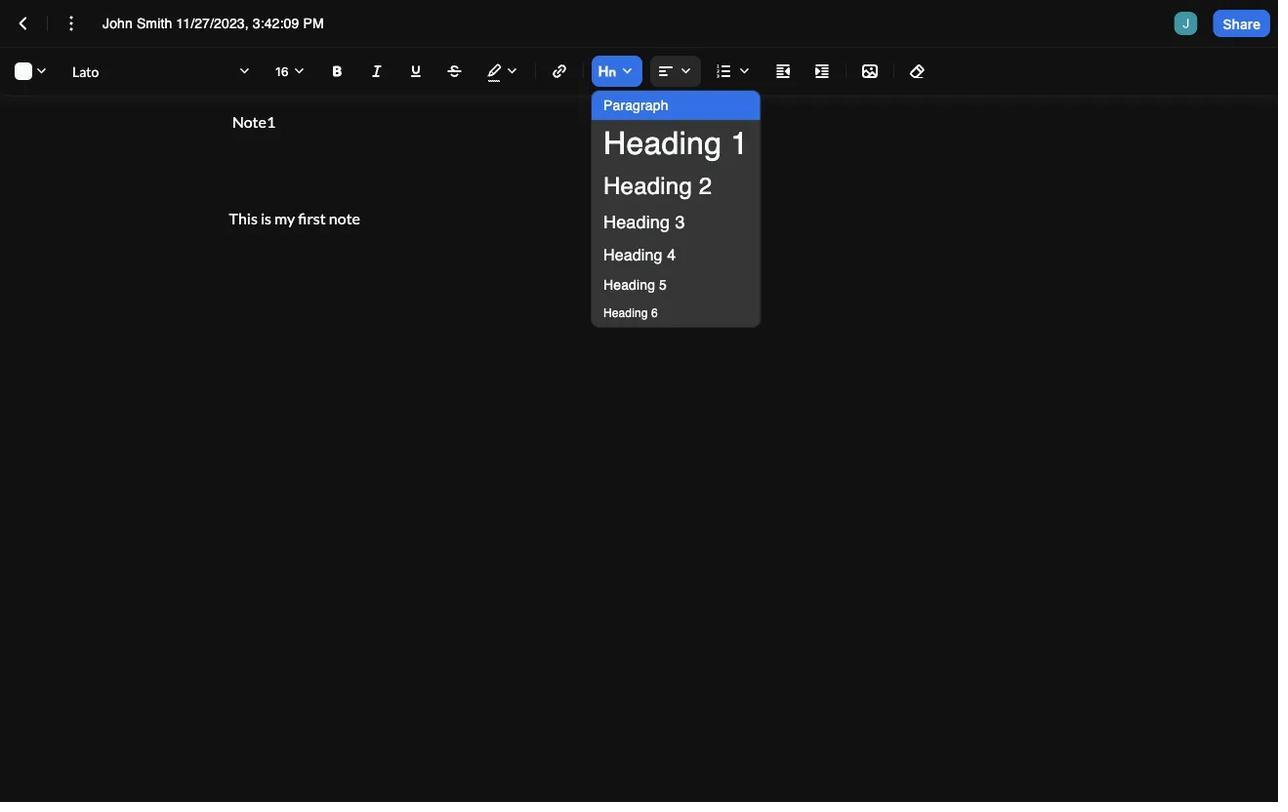 Task type: vqa. For each thing, say whether or not it's contained in the screenshot.
Clear Style icon
yes



Task type: describe. For each thing, give the bounding box(es) containing it.
heading 5 menu item
[[592, 271, 761, 300]]

heading for heading 1
[[604, 126, 722, 162]]

lato
[[72, 63, 99, 80]]

more image
[[60, 12, 83, 35]]

bold image
[[326, 60, 350, 83]]

heading for heading 5
[[604, 277, 656, 293]]

heading 3 menu item
[[592, 206, 761, 239]]

heading 1
[[604, 126, 749, 162]]

insert image image
[[859, 60, 882, 83]]

heading 5
[[604, 277, 667, 293]]

heading 3
[[604, 212, 685, 232]]

my
[[275, 209, 295, 228]]

heading for heading 2
[[604, 173, 693, 200]]

heading 2 menu item
[[592, 167, 761, 206]]

paragraph menu item
[[592, 91, 761, 120]]

share
[[1224, 15, 1261, 32]]

1
[[731, 126, 749, 162]]

note1
[[229, 112, 276, 131]]

link image
[[548, 60, 571, 83]]



Task type: locate. For each thing, give the bounding box(es) containing it.
strikethrough image
[[444, 60, 467, 83]]

2
[[699, 173, 713, 200]]

heading left 6
[[604, 307, 648, 320]]

heading 4 menu item
[[592, 239, 761, 271]]

4
[[667, 246, 676, 264]]

heading 4
[[604, 246, 676, 264]]

heading up the heading 5 on the top of page
[[604, 246, 663, 264]]

heading 6 menu item
[[592, 300, 761, 327]]

2 heading from the top
[[604, 173, 693, 200]]

3 heading from the top
[[604, 212, 670, 232]]

clear style image
[[907, 60, 930, 83]]

share button
[[1214, 10, 1271, 37]]

5
[[659, 277, 667, 293]]

first
[[298, 209, 326, 228]]

heading
[[604, 126, 722, 162], [604, 173, 693, 200], [604, 212, 670, 232], [604, 246, 663, 264], [604, 277, 656, 293], [604, 307, 648, 320]]

this is my first note
[[229, 209, 360, 228]]

16 button
[[268, 56, 315, 87]]

lato button
[[64, 56, 260, 87]]

note
[[329, 209, 360, 228]]

6 heading from the top
[[604, 307, 648, 320]]

heading up heading 4
[[604, 212, 670, 232]]

heading for heading 4
[[604, 246, 663, 264]]

4 heading from the top
[[604, 246, 663, 264]]

16
[[275, 64, 289, 78]]

italic image
[[365, 60, 389, 83]]

is
[[261, 209, 272, 228]]

heading 1 menu item
[[592, 120, 761, 167]]

heading down the paragraph menu item in the top of the page
[[604, 126, 722, 162]]

heading 1 menu
[[592, 91, 761, 327]]

None text field
[[103, 14, 348, 33]]

3
[[675, 212, 685, 232]]

heading 2
[[604, 173, 713, 200]]

john smith image
[[1175, 12, 1198, 35]]

paragraph
[[604, 98, 669, 113]]

6
[[652, 307, 658, 320]]

heading for heading 3
[[604, 212, 670, 232]]

heading 6
[[604, 307, 658, 320]]

increase indent image
[[811, 60, 834, 83]]

heading for heading 6
[[604, 307, 648, 320]]

heading up heading 3
[[604, 173, 693, 200]]

decrease indent image
[[772, 60, 795, 83]]

heading up heading 6
[[604, 277, 656, 293]]

5 heading from the top
[[604, 277, 656, 293]]

underline image
[[404, 60, 428, 83]]

1 heading from the top
[[604, 126, 722, 162]]

this
[[229, 209, 258, 228]]

all notes image
[[12, 12, 35, 35]]



